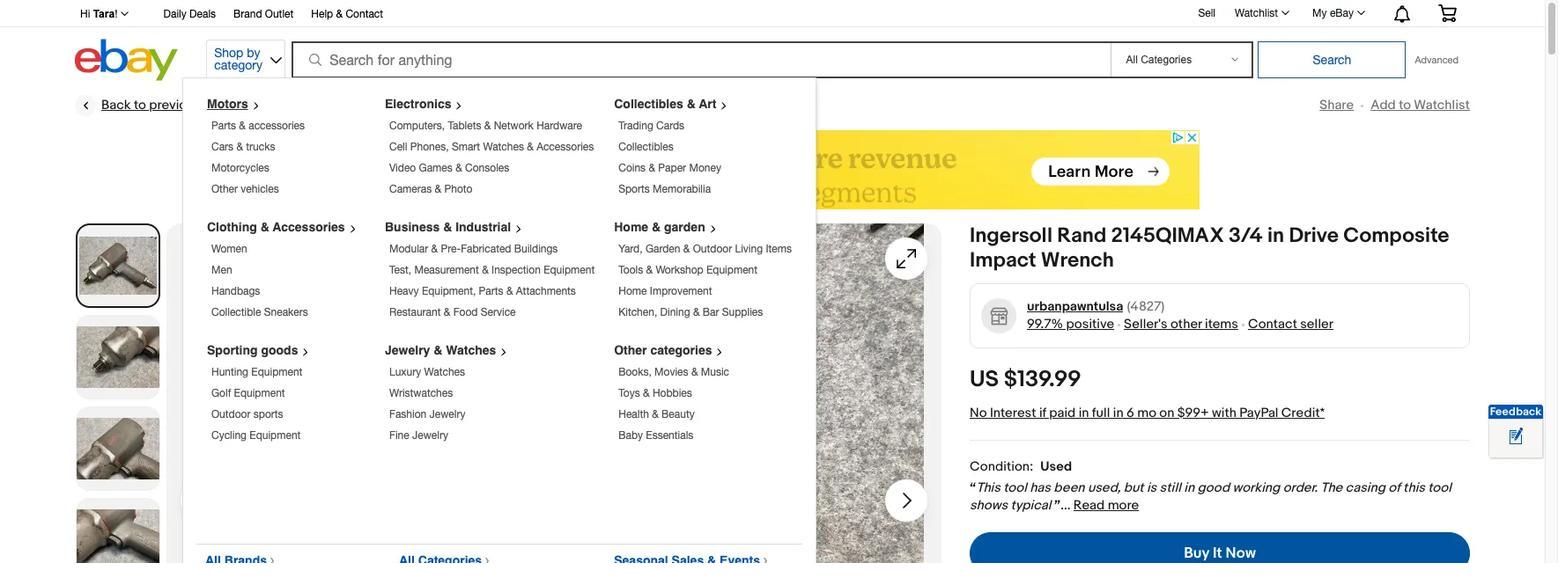 Task type: vqa. For each thing, say whether or not it's contained in the screenshot.


Task type: describe. For each thing, give the bounding box(es) containing it.
advanced
[[1416, 55, 1459, 65]]

fine jewelry link
[[389, 430, 448, 442]]

equipment down goods
[[251, 367, 303, 379]]

restaurant
[[389, 307, 441, 319]]

baby essentials link
[[619, 430, 694, 442]]

impact wrenches
[[444, 97, 550, 114]]

trading cards collectibles coins & paper money sports memorabilia
[[619, 120, 722, 196]]

1 horizontal spatial more
[[1108, 498, 1140, 515]]

phones,
[[410, 141, 449, 153]]

collectibles link
[[619, 141, 674, 153]]

women link
[[211, 243, 247, 256]]

games
[[419, 162, 453, 174]]

computers, tablets & network hardware cell phones, smart watches & accessories video games & consoles cameras & photo
[[389, 120, 594, 196]]

no interest if paid in full in 6 mo on $99+ with paypal credit*
[[970, 405, 1325, 422]]

wrenches
[[489, 97, 550, 114]]

improvement
[[650, 286, 712, 298]]

cars & trucks link
[[211, 141, 275, 153]]

& right toys
[[643, 388, 650, 400]]

used
[[1041, 459, 1073, 476]]

...
[[1061, 498, 1071, 515]]

service
[[481, 307, 516, 319]]

equipment inside modular & pre-fabricated buildings test, measurement & inspection equipment heavy equipment, parts & attachments restaurant & food service
[[544, 264, 595, 277]]

& up pre-
[[443, 220, 452, 234]]

test,
[[389, 264, 412, 277]]

rand inside ingersoll rand 2145qimax 3/4 in drive composite impact wrench
[[1058, 224, 1107, 249]]

home inside yard, garden & outdoor living items tools & workshop equipment home improvement kitchen, dining & bar supplies
[[619, 286, 647, 298]]

back
[[101, 97, 131, 114]]

0 horizontal spatial 2145qimax
[[716, 97, 787, 114]]

& down inspection
[[507, 286, 513, 298]]

collectible
[[211, 307, 261, 319]]

hardware
[[537, 120, 582, 132]]

advertisement region
[[345, 130, 1200, 210]]

hi
[[80, 8, 90, 20]]

vehicles
[[241, 183, 279, 196]]

ingersoll rand 2145qimax 3/4 in drive composite impact wrench
[[970, 224, 1450, 273]]

0 vertical spatial more
[[593, 97, 624, 114]]

help & contact
[[311, 8, 383, 20]]

equipment inside yard, garden & outdoor living items tools & workshop equipment home improvement kitchen, dining & bar supplies
[[707, 264, 758, 277]]

paid
[[1050, 405, 1076, 422]]

in inside ingersoll rand 2145qimax 3/4 in drive composite impact wrench
[[1268, 224, 1285, 249]]

seller's other items
[[1124, 316, 1239, 333]]

paypal
[[1240, 405, 1279, 422]]

& right cars
[[237, 141, 243, 153]]

account navigation
[[70, 0, 1471, 27]]

& left food
[[444, 307, 451, 319]]

outdoor inside hunting equipment golf equipment outdoor sports cycling equipment
[[211, 409, 251, 421]]

composite...
[[858, 97, 936, 114]]

us
[[970, 367, 999, 394]]

drive inside ingersoll rand 2145qimax 3/4 in drive composite impact wrench
[[1290, 224, 1339, 249]]

wristwatches link
[[389, 388, 453, 400]]

toys & hobbies link
[[619, 388, 692, 400]]

restaurant & food service link
[[389, 307, 516, 319]]

goods
[[261, 344, 298, 358]]

add to watchlist link
[[1371, 97, 1471, 114]]

women
[[211, 243, 247, 256]]

memorabilia
[[653, 183, 711, 196]]

1 vertical spatial contact
[[1249, 316, 1298, 333]]

0 horizontal spatial rand
[[682, 97, 713, 114]]

attachments
[[516, 286, 576, 298]]

ingersoll inside ingersoll rand 2145qimax 3/4 in drive composite impact wrench
[[970, 224, 1053, 249]]

impact wrenches link
[[444, 97, 550, 115]]

in left full
[[1079, 405, 1090, 422]]

"
[[970, 480, 977, 497]]

mo
[[1138, 405, 1157, 422]]

2145qimax inside ingersoll rand 2145qimax 3/4 in drive composite impact wrench
[[1112, 224, 1225, 249]]

garden
[[664, 220, 706, 234]]

business & industrial link
[[385, 220, 530, 234]]

2 tool from the left
[[1429, 480, 1452, 497]]

heavy
[[389, 286, 419, 298]]

positive
[[1067, 316, 1115, 333]]

movies
[[655, 367, 689, 379]]

us $139.99
[[970, 367, 1082, 394]]

books, movies & music toys & hobbies health & beauty baby essentials
[[619, 367, 730, 442]]

trucks
[[246, 141, 275, 153]]

collectibles & art
[[614, 97, 717, 111]]

music
[[701, 367, 730, 379]]

& down network
[[527, 141, 534, 153]]

items
[[766, 243, 792, 256]]

smart
[[452, 141, 480, 153]]

categories
[[651, 344, 712, 358]]

accessories inside 'computers, tablets & network hardware cell phones, smart watches & accessories video games & consoles cameras & photo'
[[537, 141, 594, 153]]

0 vertical spatial impact
[[444, 97, 487, 114]]

equipment down sports
[[250, 430, 301, 442]]

beauty
[[662, 409, 695, 421]]

0 vertical spatial collectibles
[[614, 97, 684, 111]]

parts inside parts & accessories cars & trucks motorcycles other vehicles
[[211, 120, 236, 132]]

6
[[1127, 405, 1135, 422]]

share button
[[1320, 97, 1355, 114]]

baby
[[619, 430, 643, 442]]

seller's
[[1124, 316, 1168, 333]]

motorcycles link
[[211, 162, 269, 174]]

1 vertical spatial accessories
[[273, 220, 345, 234]]

impact inside ingersoll rand 2145qimax 3/4 in drive composite impact wrench
[[970, 249, 1037, 273]]

health
[[619, 409, 649, 421]]

consoles
[[465, 162, 510, 174]]

wristwatches
[[389, 388, 453, 400]]

picture 1 of 11 image
[[78, 226, 159, 307]]

to for back
[[134, 97, 146, 114]]

health & beauty link
[[619, 409, 695, 421]]

read
[[1074, 498, 1105, 515]]

picture 3 of 11 image
[[77, 408, 159, 491]]

in left 6
[[1114, 405, 1124, 422]]

& down toys & hobbies link
[[652, 409, 659, 421]]

help & contact link
[[311, 5, 383, 25]]

back to previous page
[[101, 97, 235, 114]]

1 vertical spatial jewelry
[[430, 409, 466, 421]]

& up luxury watches link
[[434, 344, 443, 358]]

business
[[385, 220, 440, 234]]

no interest if paid in full in 6 mo on $99+ with paypal credit* link
[[970, 405, 1325, 422]]

clothing & accessories link
[[207, 220, 364, 234]]

feedback
[[1491, 405, 1542, 419]]

watches inside luxury watches wristwatches fashion jewelry fine jewelry
[[424, 367, 465, 379]]

1 horizontal spatial other
[[614, 344, 647, 358]]

other inside parts & accessories cars & trucks motorcycles other vehicles
[[211, 183, 238, 196]]

picture 4 of 11 image
[[77, 500, 159, 564]]

art
[[699, 97, 717, 111]]

& down fabricated
[[482, 264, 489, 277]]

brand
[[234, 8, 262, 20]]

air
[[377, 97, 394, 114]]

jewelry & watches
[[385, 344, 496, 358]]

by
[[247, 46, 260, 60]]

seller
[[1301, 316, 1334, 333]]

watchlist link
[[1226, 3, 1298, 24]]

daily deals
[[163, 8, 216, 20]]

food
[[454, 307, 478, 319]]

been
[[1054, 480, 1085, 497]]



Task type: locate. For each thing, give the bounding box(es) containing it.
& right help
[[336, 8, 343, 20]]

other down the motorcycles
[[211, 183, 238, 196]]

ingersoll rand 2145qimax 3/4 in drive composite impact wrench - picture 1 of 11 image
[[167, 224, 942, 564]]

cell
[[389, 141, 408, 153]]

paper
[[659, 162, 687, 174]]

contact right help
[[346, 8, 383, 20]]

0 vertical spatial contact
[[346, 8, 383, 20]]

0 horizontal spatial accessories
[[273, 220, 345, 234]]

1 vertical spatial impact
[[970, 249, 1037, 273]]

&
[[336, 8, 343, 20], [687, 97, 696, 111], [239, 120, 246, 132], [484, 120, 491, 132], [237, 141, 243, 153], [527, 141, 534, 153], [456, 162, 462, 174], [649, 162, 656, 174], [435, 183, 442, 196], [261, 220, 269, 234], [443, 220, 452, 234], [652, 220, 661, 234], [431, 243, 438, 256], [684, 243, 690, 256], [482, 264, 489, 277], [646, 264, 653, 277], [507, 286, 513, 298], [444, 307, 451, 319], [693, 307, 700, 319], [434, 344, 443, 358], [692, 367, 698, 379], [643, 388, 650, 400], [652, 409, 659, 421]]

1 vertical spatial watches
[[446, 344, 496, 358]]

parts inside modular & pre-fabricated buildings test, measurement & inspection equipment heavy equipment, parts & attachments restaurant & food service
[[479, 286, 504, 298]]

sports
[[619, 183, 650, 196]]

0 vertical spatial home
[[614, 220, 649, 234]]

1 vertical spatial home
[[619, 286, 647, 298]]

in right still
[[1185, 480, 1195, 497]]

men
[[211, 264, 232, 277]]

"
[[1055, 498, 1061, 515]]

tools inside yard, garden & outdoor living items tools & workshop equipment home improvement kitchen, dining & bar supplies
[[619, 264, 643, 277]]

0 vertical spatial jewelry
[[385, 344, 430, 358]]

1 horizontal spatial ebay
[[1331, 7, 1354, 19]]

equipment,
[[422, 286, 476, 298]]

ebay inside account 'navigation'
[[1331, 7, 1354, 19]]

workshop
[[656, 264, 704, 277]]

2 vertical spatial jewelry
[[412, 430, 448, 442]]

1 horizontal spatial contact
[[1249, 316, 1298, 333]]

impact up urbanpawntulsa "icon"
[[970, 249, 1037, 273]]

0 vertical spatial other
[[211, 183, 238, 196]]

3/4
[[1229, 224, 1264, 249]]

home up yard,
[[614, 220, 649, 234]]

urbanpawntulsa image
[[981, 298, 1017, 334]]

working
[[1233, 480, 1281, 497]]

none submit inside banner
[[1259, 41, 1407, 78]]

outdoor up tools & workshop equipment link
[[693, 243, 732, 256]]

0 vertical spatial tools
[[397, 97, 428, 114]]

garden
[[646, 243, 681, 256]]

cameras & photo link
[[389, 183, 473, 196]]

0 vertical spatial accessories
[[537, 141, 594, 153]]

handbags link
[[211, 286, 260, 298]]

& inside account 'navigation'
[[336, 8, 343, 20]]

no
[[970, 405, 988, 422]]

0 horizontal spatial outdoor
[[211, 409, 251, 421]]

outdoor inside yard, garden & outdoor living items tools & workshop equipment home improvement kitchen, dining & bar supplies
[[693, 243, 732, 256]]

& inside the trading cards collectibles coins & paper money sports memorabilia
[[649, 162, 656, 174]]

collectible sneakers link
[[211, 307, 308, 319]]

shop by category button
[[206, 39, 286, 77]]

more
[[593, 97, 624, 114], [1108, 498, 1140, 515]]

1 vertical spatial watchlist
[[1415, 97, 1471, 114]]

1 vertical spatial more
[[1108, 498, 1140, 515]]

in right 3/4
[[1268, 224, 1285, 249]]

casing
[[1346, 480, 1386, 497]]

1 horizontal spatial accessories
[[537, 141, 594, 153]]

0 horizontal spatial more
[[593, 97, 624, 114]]

more right the see
[[593, 97, 624, 114]]

& up cars & trucks "link"
[[239, 120, 246, 132]]

0 horizontal spatial tools
[[397, 97, 428, 114]]

2145qimax up (4827)
[[1112, 224, 1225, 249]]

measurement
[[415, 264, 479, 277]]

women men handbags collectible sneakers
[[211, 243, 308, 319]]

ebay motors
[[250, 97, 324, 114]]

watches inside 'computers, tablets & network hardware cell phones, smart watches & accessories video games & consoles cameras & photo'
[[483, 141, 524, 153]]

& right coins
[[649, 162, 656, 174]]

contact left seller
[[1249, 316, 1298, 333]]

impact up tablets
[[444, 97, 487, 114]]

motors up parts & accessories link
[[207, 97, 248, 111]]

sell link
[[1191, 7, 1224, 19]]

motors link
[[207, 97, 267, 111]]

motors inside banner
[[207, 97, 248, 111]]

buy
[[1184, 545, 1210, 563]]

contact inside account 'navigation'
[[346, 8, 383, 20]]

kitchen, dining & bar supplies link
[[619, 307, 763, 319]]

banner
[[70, 0, 1471, 564]]

equipment down living
[[707, 264, 758, 277]]

inspection
[[492, 264, 541, 277]]

other up books,
[[614, 344, 647, 358]]

motors up the accessories
[[282, 97, 324, 114]]

luxury watches link
[[389, 367, 465, 379]]

1 horizontal spatial to
[[1399, 97, 1412, 114]]

other
[[1171, 316, 1203, 333]]

if
[[1040, 405, 1047, 422]]

1 vertical spatial outdoor
[[211, 409, 251, 421]]

0 vertical spatial outdoor
[[693, 243, 732, 256]]

None submit
[[1259, 41, 1407, 78]]

my
[[1313, 7, 1328, 19]]

(4827)
[[1127, 299, 1165, 315]]

motors inside ebay motors 'link'
[[282, 97, 324, 114]]

1 vertical spatial drive
[[1290, 224, 1339, 249]]

Search for anything text field
[[294, 43, 1108, 77]]

outdoor
[[693, 243, 732, 256], [211, 409, 251, 421]]

0 vertical spatial rand
[[682, 97, 713, 114]]

coins & paper money link
[[619, 162, 722, 174]]

banner containing shop by category
[[70, 0, 1471, 564]]

is
[[1147, 480, 1157, 497]]

0 horizontal spatial parts
[[211, 120, 236, 132]]

1 horizontal spatial outdoor
[[693, 243, 732, 256]]

this
[[1404, 480, 1426, 497]]

used,
[[1088, 480, 1121, 497]]

clothing
[[207, 220, 257, 234]]

0 vertical spatial parts
[[211, 120, 236, 132]]

business & industrial
[[385, 220, 511, 234]]

1 horizontal spatial drive
[[1290, 224, 1339, 249]]

jewelry down the fashion jewelry link
[[412, 430, 448, 442]]

to right back
[[134, 97, 146, 114]]

modular & pre-fabricated buildings link
[[389, 243, 558, 256]]

parts down the test, measurement & inspection equipment link
[[479, 286, 504, 298]]

the
[[1321, 480, 1343, 497]]

watchlist down "advanced" link
[[1415, 97, 1471, 114]]

1 vertical spatial 2145qimax
[[1112, 224, 1225, 249]]

handbags
[[211, 286, 260, 298]]

& up garden
[[652, 220, 661, 234]]

watches
[[483, 141, 524, 153], [446, 344, 496, 358], [424, 367, 465, 379]]

1 vertical spatial other
[[614, 344, 647, 358]]

tools down yard,
[[619, 264, 643, 277]]

0 horizontal spatial contact
[[346, 8, 383, 20]]

jewelry down wristwatches link
[[430, 409, 466, 421]]

1 vertical spatial parts
[[479, 286, 504, 298]]

1 horizontal spatial rand
[[1058, 224, 1107, 249]]

shop
[[214, 46, 244, 60]]

sports memorabilia link
[[619, 183, 711, 196]]

watches down "jewelry & watches"
[[424, 367, 465, 379]]

tools up computers,
[[397, 97, 428, 114]]

1 vertical spatial rand
[[1058, 224, 1107, 249]]

golf equipment link
[[211, 388, 285, 400]]

yard, garden & outdoor living items tools & workshop equipment home improvement kitchen, dining & bar supplies
[[619, 243, 792, 319]]

1 vertical spatial collectibles
[[619, 141, 674, 153]]

wrench
[[1041, 249, 1115, 273]]

trading cards link
[[619, 120, 685, 132]]

yard,
[[619, 243, 643, 256]]

luxury watches wristwatches fashion jewelry fine jewelry
[[389, 367, 466, 442]]

1 vertical spatial ingersoll
[[970, 224, 1053, 249]]

0 horizontal spatial other
[[211, 183, 238, 196]]

equipment up attachments
[[544, 264, 595, 277]]

& left pre-
[[431, 243, 438, 256]]

collectibles & art link
[[614, 97, 735, 111]]

0 vertical spatial watches
[[483, 141, 524, 153]]

0 vertical spatial drive
[[824, 97, 855, 114]]

your shopping cart image
[[1438, 4, 1458, 22]]

& left 'art'
[[687, 97, 696, 111]]

0 horizontal spatial ingersoll
[[627, 97, 679, 114]]

hunting equipment link
[[211, 367, 303, 379]]

in inside " this tool has been used, but is still in good working order. the casing of this tool shows typical
[[1185, 480, 1195, 497]]

watches down network
[[483, 141, 524, 153]]

& up cell phones, smart watches & accessories link
[[484, 120, 491, 132]]

ebay right my at the right of page
[[1331, 7, 1354, 19]]

& up tools & workshop equipment link
[[684, 243, 690, 256]]

drive right 3/4
[[1290, 224, 1339, 249]]

other categories link
[[614, 344, 731, 358]]

ingersoll
[[627, 97, 679, 114], [970, 224, 1053, 249]]

previous
[[149, 97, 201, 114]]

& left photo
[[435, 183, 442, 196]]

test, measurement & inspection equipment link
[[389, 264, 595, 277]]

ingersoll up trading cards link at the top left of the page
[[627, 97, 679, 114]]

!
[[115, 8, 118, 20]]

0 horizontal spatial motors
[[207, 97, 248, 111]]

seller's other items link
[[1124, 316, 1239, 333]]

ebay up parts & accessories link
[[250, 97, 279, 114]]

ebay inside 'link'
[[250, 97, 279, 114]]

picture 2 of 11 image
[[77, 316, 159, 399]]

urbanpawntulsa (4827)
[[1027, 299, 1165, 315]]

see more ingersoll rand 2145qimax 3/4in drive composite... link
[[566, 97, 936, 115]]

collectibles up trading cards link at the top left of the page
[[614, 97, 684, 111]]

fine
[[389, 430, 409, 442]]

rand up urbanpawntulsa
[[1058, 224, 1107, 249]]

1 horizontal spatial motors
[[282, 97, 324, 114]]

order.
[[1284, 480, 1318, 497]]

read more link
[[1074, 498, 1140, 515]]

now
[[1226, 545, 1257, 563]]

dining
[[661, 307, 691, 319]]

0 horizontal spatial to
[[134, 97, 146, 114]]

home up kitchen,
[[619, 286, 647, 298]]

0 horizontal spatial drive
[[824, 97, 855, 114]]

accessories
[[537, 141, 594, 153], [273, 220, 345, 234]]

0 horizontal spatial impact
[[444, 97, 487, 114]]

tool down condition: used
[[1004, 480, 1027, 497]]

more down but
[[1108, 498, 1140, 515]]

luxury
[[389, 367, 421, 379]]

shop by category
[[214, 46, 263, 72]]

& left bar
[[693, 307, 700, 319]]

watches down food
[[446, 344, 496, 358]]

watchlist right sell link
[[1235, 7, 1279, 19]]

0 vertical spatial ingersoll
[[627, 97, 679, 114]]

1 horizontal spatial tools
[[619, 264, 643, 277]]

1 tool from the left
[[1004, 480, 1027, 497]]

collectibles inside the trading cards collectibles coins & paper money sports memorabilia
[[619, 141, 674, 153]]

accessories down 'hardware'
[[537, 141, 594, 153]]

0 horizontal spatial watchlist
[[1235, 7, 1279, 19]]

to right add
[[1399, 97, 1412, 114]]

to for add
[[1399, 97, 1412, 114]]

urbanpawntulsa
[[1027, 299, 1124, 315]]

parts & accessories link
[[211, 120, 305, 132]]

2145qimax left 3/4in
[[716, 97, 787, 114]]

this
[[977, 480, 1001, 497]]

& right clothing
[[261, 220, 269, 234]]

equipment
[[544, 264, 595, 277], [707, 264, 758, 277], [251, 367, 303, 379], [234, 388, 285, 400], [250, 430, 301, 442]]

1 vertical spatial tools
[[619, 264, 643, 277]]

2 vertical spatial watches
[[424, 367, 465, 379]]

accessories down vehicles
[[273, 220, 345, 234]]

clothing & accessories
[[207, 220, 345, 234]]

watchlist inside account 'navigation'
[[1235, 7, 1279, 19]]

trading
[[619, 120, 654, 132]]

& left music
[[692, 367, 698, 379]]

0 vertical spatial 2145qimax
[[716, 97, 787, 114]]

0 vertical spatial watchlist
[[1235, 7, 1279, 19]]

photo
[[445, 183, 473, 196]]

living
[[735, 243, 763, 256]]

0 vertical spatial ebay
[[1331, 7, 1354, 19]]

1 horizontal spatial watchlist
[[1415, 97, 1471, 114]]

outdoor up cycling
[[211, 409, 251, 421]]

1 vertical spatial ebay
[[250, 97, 279, 114]]

tool right 'this'
[[1429, 480, 1452, 497]]

ingersoll up urbanpawntulsa "icon"
[[970, 224, 1053, 249]]

collectibles down trading cards link at the top left of the page
[[619, 141, 674, 153]]

it
[[1213, 545, 1223, 563]]

rand up cards
[[682, 97, 713, 114]]

& up photo
[[456, 162, 462, 174]]

& down garden
[[646, 264, 653, 277]]

parts up cars
[[211, 120, 236, 132]]

1 horizontal spatial parts
[[479, 286, 504, 298]]

1 horizontal spatial ingersoll
[[970, 224, 1053, 249]]

jewelry up luxury
[[385, 344, 430, 358]]

equipment down hunting equipment link
[[234, 388, 285, 400]]

0 horizontal spatial ebay
[[250, 97, 279, 114]]

daily
[[163, 8, 187, 20]]

1 horizontal spatial tool
[[1429, 480, 1452, 497]]

sporting goods
[[207, 344, 298, 358]]

1 horizontal spatial impact
[[970, 249, 1037, 273]]

drive right 3/4in
[[824, 97, 855, 114]]

category
[[214, 58, 263, 72]]

share
[[1320, 97, 1355, 114]]

0 horizontal spatial tool
[[1004, 480, 1027, 497]]

bar
[[703, 307, 719, 319]]

condition:
[[970, 459, 1034, 476]]

motors
[[282, 97, 324, 114], [207, 97, 248, 111]]

accessories
[[249, 120, 305, 132]]

collectibles
[[614, 97, 684, 111], [619, 141, 674, 153]]

computers, tablets & network hardware link
[[389, 120, 582, 132]]

1 horizontal spatial 2145qimax
[[1112, 224, 1225, 249]]



